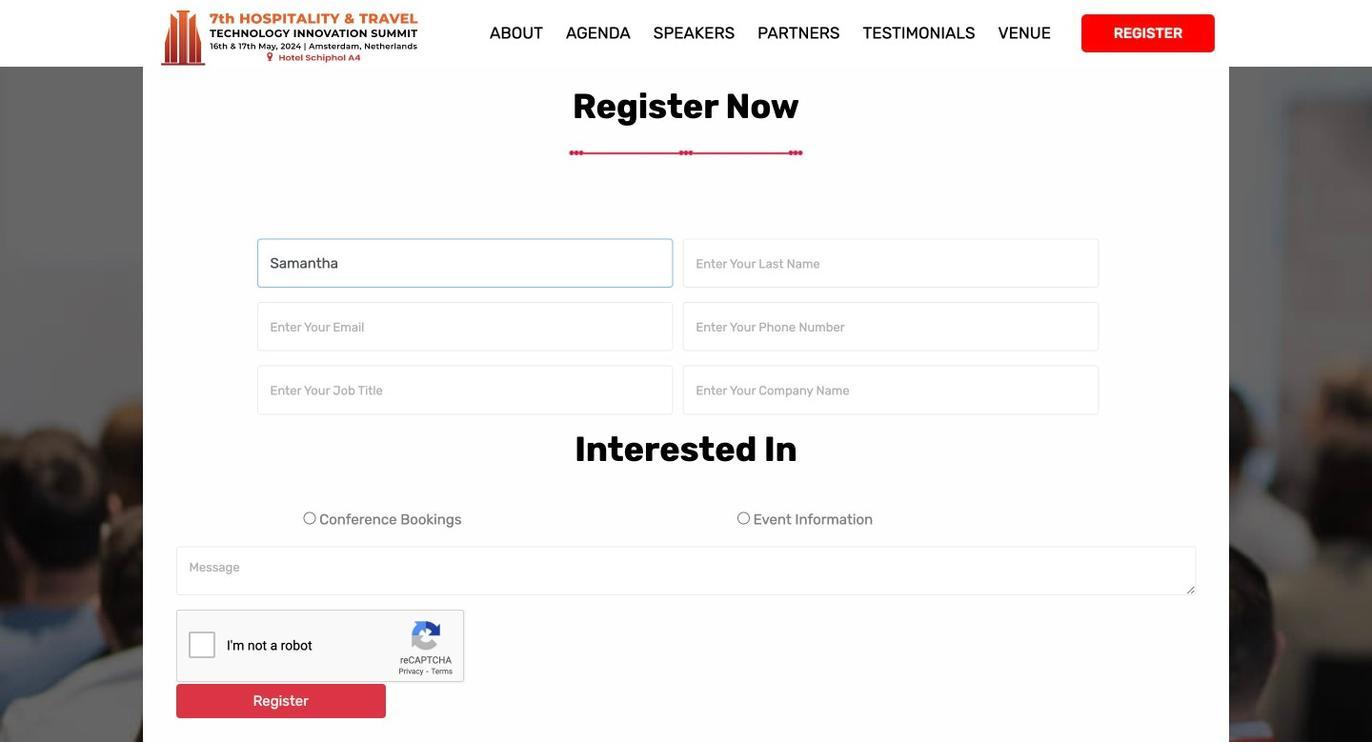 Task type: locate. For each thing, give the bounding box(es) containing it.
None radio
[[738, 512, 750, 525]]

Enter Your Job Title text field
[[257, 366, 674, 415]]

None radio
[[304, 512, 316, 525]]

form
[[157, 239, 1211, 733]]

Enter Your Company Name text field
[[683, 366, 1100, 415]]

Enter Your Email email field
[[257, 302, 674, 352]]

Enter Your First Name text field
[[257, 239, 674, 288]]

Enter Your Last Name text field
[[683, 239, 1100, 288]]



Task type: describe. For each thing, give the bounding box(es) containing it.
Enter Your Phone Number text field
[[683, 302, 1100, 352]]

Message text field
[[176, 547, 1197, 596]]

logo image
[[157, 0, 455, 76]]



Task type: vqa. For each thing, say whether or not it's contained in the screenshot.
Brainlinx logo
no



